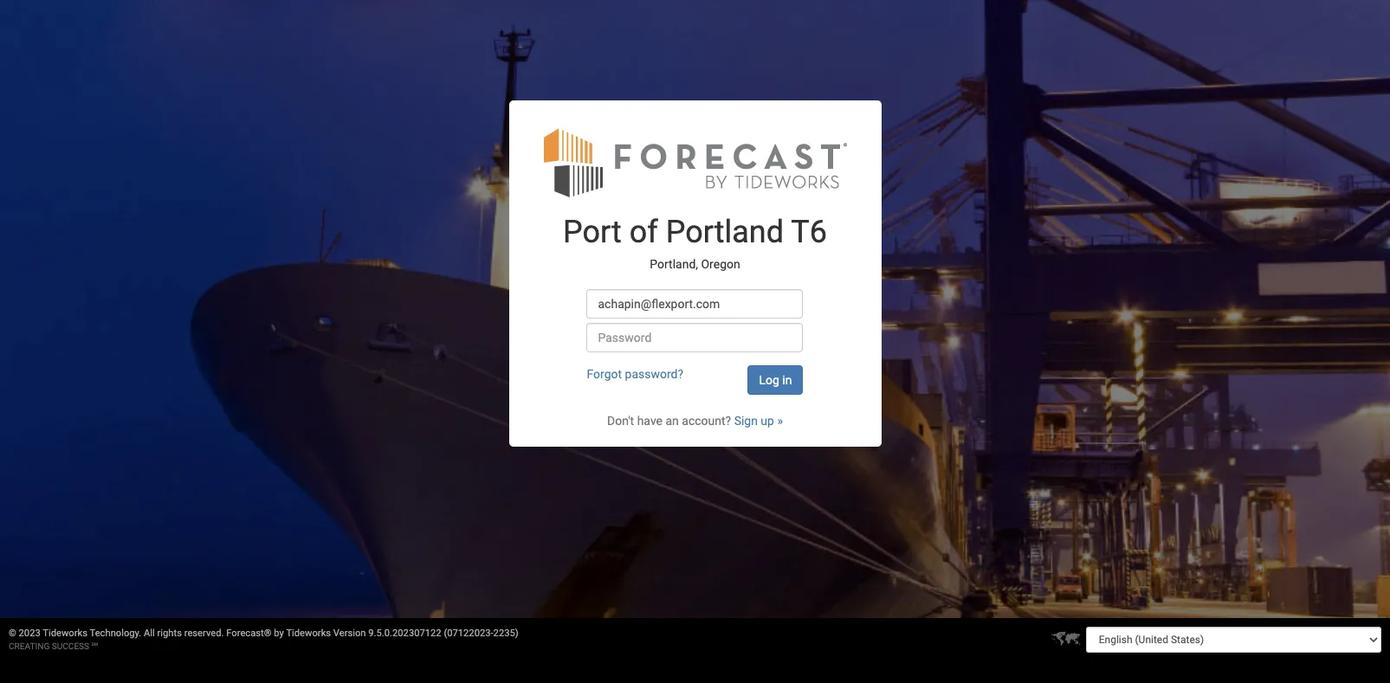 Task type: describe. For each thing, give the bounding box(es) containing it.
log in button
[[748, 365, 804, 395]]

reserved.
[[184, 628, 224, 640]]

up
[[761, 414, 775, 428]]

in
[[783, 373, 793, 387]]

2235)
[[494, 628, 519, 640]]

version
[[334, 628, 366, 640]]

Email or username text field
[[587, 289, 804, 319]]

all
[[144, 628, 155, 640]]

technology.
[[90, 628, 141, 640]]

rights
[[157, 628, 182, 640]]

forecast®
[[226, 628, 272, 640]]

sign
[[735, 414, 758, 428]]

forecast® by tideworks image
[[544, 126, 847, 198]]

log
[[760, 373, 780, 387]]

don't have an account? sign up »
[[608, 414, 783, 428]]

account?
[[682, 414, 732, 428]]

have
[[638, 414, 663, 428]]

forgot password? log in
[[587, 367, 793, 387]]

2023
[[19, 628, 41, 640]]

portland
[[666, 214, 784, 250]]

success
[[52, 642, 89, 652]]



Task type: locate. For each thing, give the bounding box(es) containing it.
Password password field
[[587, 323, 804, 352]]

portland,
[[650, 258, 699, 271]]

an
[[666, 414, 679, 428]]

0 horizontal spatial tideworks
[[43, 628, 88, 640]]

℠
[[91, 642, 98, 652]]

oregon
[[702, 258, 741, 271]]

by
[[274, 628, 284, 640]]

don't
[[608, 414, 635, 428]]

9.5.0.202307122
[[369, 628, 442, 640]]

2 tideworks from the left
[[286, 628, 331, 640]]

port of portland t6 portland, oregon
[[563, 214, 828, 271]]

sign up » link
[[735, 414, 783, 428]]

1 tideworks from the left
[[43, 628, 88, 640]]

creating
[[9, 642, 50, 652]]

tideworks up success
[[43, 628, 88, 640]]

»
[[778, 414, 783, 428]]

tideworks right by on the left bottom of page
[[286, 628, 331, 640]]

password?
[[625, 367, 684, 381]]

tideworks
[[43, 628, 88, 640], [286, 628, 331, 640]]

(07122023-
[[444, 628, 494, 640]]

forgot
[[587, 367, 622, 381]]

port
[[563, 214, 622, 250]]

of
[[630, 214, 658, 250]]

t6
[[791, 214, 828, 250]]

1 horizontal spatial tideworks
[[286, 628, 331, 640]]

©
[[9, 628, 16, 640]]

© 2023 tideworks technology. all rights reserved. forecast® by tideworks version 9.5.0.202307122 (07122023-2235) creating success ℠
[[9, 628, 519, 652]]

forgot password? link
[[587, 367, 684, 381]]



